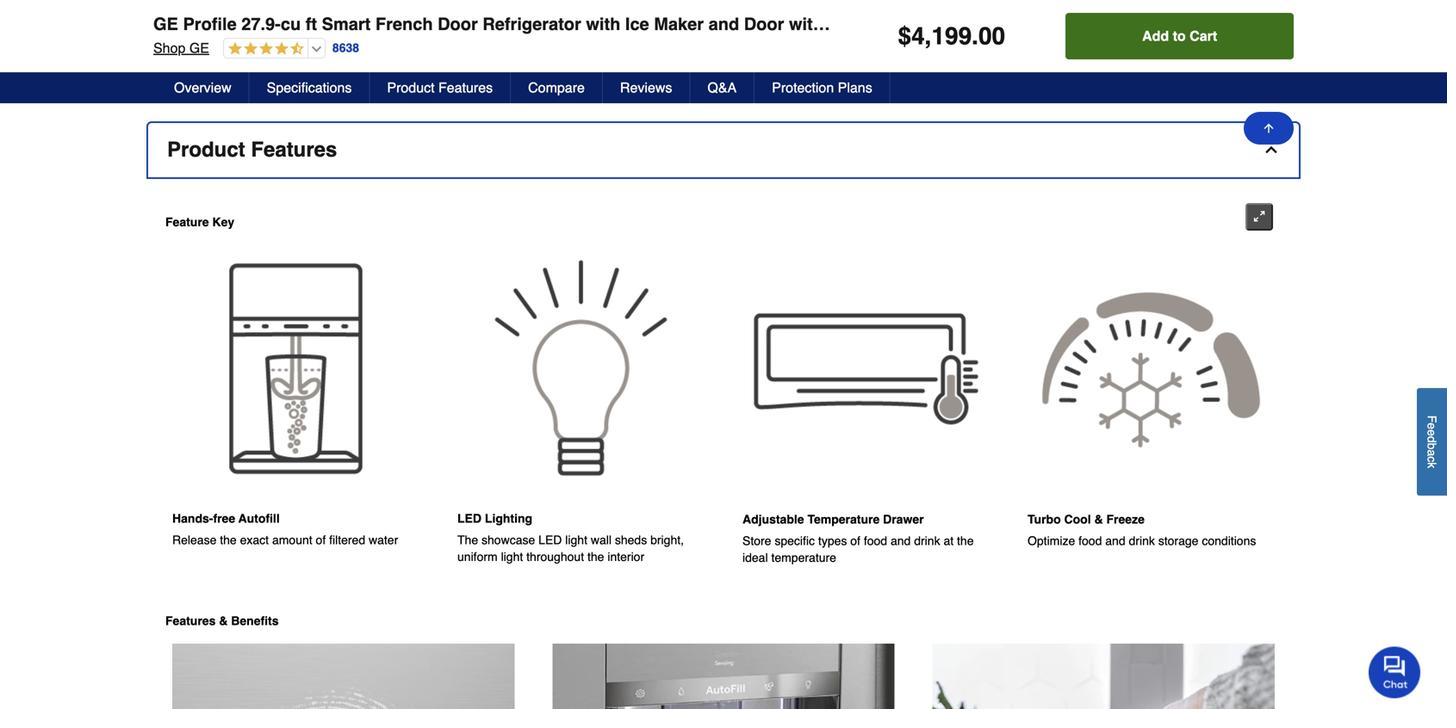 Task type: locate. For each thing, give the bounding box(es) containing it.
1 drink from the left
[[914, 535, 941, 548]]

drink left at
[[914, 535, 941, 548]]

2 e from the top
[[1426, 430, 1439, 437]]

0 horizontal spatial led
[[458, 512, 482, 526]]

2 drink from the left
[[1129, 535, 1155, 548]]

within
[[789, 14, 839, 34]]

led
[[458, 512, 482, 526], [539, 534, 562, 548]]

0 horizontal spatial features
[[165, 615, 216, 628]]

product features button
[[370, 72, 511, 103], [148, 123, 1299, 178]]

0 horizontal spatial door
[[438, 14, 478, 34]]

profile
[[183, 14, 237, 34]]

shop ge
[[153, 40, 209, 56]]

led up the
[[458, 512, 482, 526]]

cool
[[1065, 513, 1091, 527]]

drink down freeze
[[1129, 535, 1155, 548]]

1 vertical spatial ge
[[189, 40, 209, 56]]

product features button down 52141500
[[370, 72, 511, 103]]

1 vertical spatial product
[[167, 138, 245, 162]]

and inside 'adjustable temperature drawer store specific types of food and drink at the ideal temperature'
[[891, 535, 911, 548]]

specific
[[775, 535, 815, 548]]

exact
[[240, 534, 269, 548]]

sheds
[[615, 534, 647, 548]]

0 horizontal spatial &
[[219, 615, 228, 628]]

ge up shop
[[153, 14, 178, 34]]

add to cart button
[[1066, 13, 1294, 59]]

1 vertical spatial &
[[219, 615, 228, 628]]

door right the french
[[438, 14, 478, 34]]

1 vertical spatial led
[[539, 534, 562, 548]]

0 horizontal spatial food
[[864, 535, 888, 548]]

0 horizontal spatial of
[[316, 534, 326, 548]]

1 e from the top
[[1426, 423, 1439, 430]]

2 door from the left
[[744, 14, 784, 34]]

&
[[1095, 513, 1103, 527], [219, 615, 228, 628]]

1 horizontal spatial light
[[565, 534, 588, 548]]

drink inside turbo cool & freeze optimize food and drink storage conditions
[[1129, 535, 1155, 548]]

4,199
[[912, 22, 972, 50]]

drink inside 'adjustable temperature drawer store specific types of food and drink at the ideal temperature'
[[914, 535, 941, 548]]

of left filtered
[[316, 534, 326, 548]]

0 vertical spatial product features
[[387, 80, 493, 96]]

e
[[1426, 423, 1439, 430], [1426, 430, 1439, 437]]

1 horizontal spatial the
[[588, 551, 604, 565]]

chevron up image
[[1263, 141, 1280, 159]]

f e e d b a c k
[[1426, 416, 1439, 469]]

of
[[316, 534, 326, 548], [851, 535, 861, 548]]

adjustable temperature drawer store specific types of food and drink at the ideal temperature
[[743, 513, 974, 565]]

0 vertical spatial product
[[387, 80, 435, 96]]

and inside turbo cool & freeze optimize food and drink storage conditions
[[1106, 535, 1126, 548]]

ideal
[[743, 552, 768, 565]]

1 horizontal spatial of
[[851, 535, 861, 548]]

1 vertical spatial product features button
[[148, 123, 1299, 178]]

2 horizontal spatial and
[[1106, 535, 1126, 548]]

e up the b
[[1426, 430, 1439, 437]]

the inside led lighting the showcase led light wall sheds bright, uniform light throughout the interior
[[588, 551, 604, 565]]

ice
[[625, 14, 649, 34]]

the down wall
[[588, 551, 604, 565]]

add to cart
[[1143, 28, 1218, 44]]

$
[[898, 22, 912, 50]]

1 horizontal spatial product features
[[387, 80, 493, 96]]

d
[[1426, 437, 1439, 443]]

turbo cool & freeze optimize food and drink storage conditions
[[1028, 513, 1257, 548]]

product features up key
[[167, 138, 337, 162]]

product
[[387, 80, 435, 96], [167, 138, 245, 162]]

chat invite button image
[[1369, 647, 1422, 699]]

features left benefits
[[165, 615, 216, 628]]

food down 'cool' at the right of page
[[1079, 535, 1102, 548]]

1 horizontal spatial and
[[891, 535, 911, 548]]

2 food from the left
[[1079, 535, 1102, 548]]

features down specifications button
[[251, 138, 337, 162]]

0 vertical spatial ge
[[153, 14, 178, 34]]

0 horizontal spatial product features
[[167, 138, 337, 162]]

food down drawer
[[864, 535, 888, 548]]

uniform
[[458, 551, 498, 565]]

2 horizontal spatial features
[[439, 80, 493, 96]]

led lighting the showcase led light wall sheds bright, uniform light throughout the interior
[[458, 512, 684, 565]]

ft
[[306, 14, 317, 34]]

of inside the hands-free autofill release the exact amount of filtered water
[[316, 534, 326, 548]]

food inside turbo cool & freeze optimize food and drink storage conditions
[[1079, 535, 1102, 548]]

conditions
[[1202, 535, 1257, 548]]

and down drawer
[[891, 535, 911, 548]]

0 vertical spatial light
[[565, 534, 588, 548]]

1 horizontal spatial food
[[1079, 535, 1102, 548]]

product down overview button
[[167, 138, 245, 162]]

light left wall
[[565, 534, 588, 548]]

energy
[[1200, 14, 1273, 34]]

interior
[[608, 551, 645, 565]]

freeze
[[1107, 513, 1145, 527]]

the down free
[[220, 534, 237, 548]]

protection plans button
[[755, 72, 891, 103]]

wall
[[591, 534, 612, 548]]

hands-free autofill release the exact amount of filtered water
[[172, 512, 398, 548]]

b
[[1426, 443, 1439, 450]]

light
[[565, 534, 588, 548], [501, 551, 523, 565]]

amount
[[272, 534, 312, 548]]

1 horizontal spatial door
[[744, 14, 784, 34]]

compare
[[528, 80, 585, 96]]

0 vertical spatial led
[[458, 512, 482, 526]]

0 horizontal spatial and
[[709, 14, 739, 34]]

product features button down q&a button
[[148, 123, 1299, 178]]

1 vertical spatial features
[[251, 138, 337, 162]]

0 horizontal spatial light
[[501, 551, 523, 565]]

0 horizontal spatial drink
[[914, 535, 941, 548]]

1 horizontal spatial drink
[[1129, 535, 1155, 548]]

ge down profile
[[189, 40, 209, 56]]

and down freeze
[[1106, 535, 1126, 548]]

1 food from the left
[[864, 535, 888, 548]]

e up d
[[1426, 423, 1439, 430]]

0 horizontal spatial ge
[[153, 14, 178, 34]]

the right at
[[957, 535, 974, 548]]

door left within
[[744, 14, 784, 34]]

of right types
[[851, 535, 861, 548]]

and right maker
[[709, 14, 739, 34]]

protection
[[772, 80, 834, 96]]

overview button
[[157, 72, 250, 103]]

door
[[438, 14, 478, 34], [744, 14, 784, 34], [844, 14, 884, 34]]

$ 4,199 . 00
[[898, 22, 1006, 50]]

features down 52141500
[[439, 80, 493, 96]]

the
[[220, 534, 237, 548], [957, 535, 974, 548], [588, 551, 604, 565]]

q&a button
[[690, 72, 755, 103]]

stainless
[[1068, 14, 1143, 34]]

0 horizontal spatial the
[[220, 534, 237, 548]]

temperature
[[808, 513, 880, 527]]

00
[[979, 22, 1006, 50]]

light down showcase
[[501, 551, 523, 565]]

1 vertical spatial product features
[[167, 138, 337, 162]]

free
[[213, 512, 235, 526]]

reviews
[[620, 80, 672, 96]]

0 vertical spatial &
[[1095, 513, 1103, 527]]

& left benefits
[[219, 615, 228, 628]]

product down the french
[[387, 80, 435, 96]]

door left $
[[844, 14, 884, 34]]

feature
[[165, 216, 209, 229]]

food
[[864, 535, 888, 548], [1079, 535, 1102, 548]]

27.9-
[[241, 14, 281, 34]]

with
[[586, 14, 621, 34]]

led up throughout
[[539, 534, 562, 548]]

& right 'cool' at the right of page
[[1095, 513, 1103, 527]]

1 horizontal spatial product
[[387, 80, 435, 96]]

1 vertical spatial light
[[501, 551, 523, 565]]

features
[[439, 80, 493, 96], [251, 138, 337, 162], [165, 615, 216, 628]]

product features down 52141500
[[387, 80, 493, 96]]

1 horizontal spatial &
[[1095, 513, 1103, 527]]

and
[[709, 14, 739, 34], [891, 535, 911, 548], [1106, 535, 1126, 548]]

ge
[[153, 14, 178, 34], [189, 40, 209, 56]]

1 horizontal spatial features
[[251, 138, 337, 162]]

2 horizontal spatial the
[[957, 535, 974, 548]]

the inside the hands-free autofill release the exact amount of filtered water
[[220, 534, 237, 548]]

2 horizontal spatial door
[[844, 14, 884, 34]]

storage
[[1159, 535, 1199, 548]]

product features
[[387, 80, 493, 96], [167, 138, 337, 162]]

1 horizontal spatial led
[[539, 534, 562, 548]]

turbo
[[1028, 513, 1061, 527]]



Task type: describe. For each thing, give the bounding box(es) containing it.
features & benefits
[[165, 615, 279, 628]]

throughout
[[527, 551, 584, 565]]

star
[[1277, 14, 1323, 34]]

the
[[458, 534, 478, 548]]

c
[[1426, 457, 1439, 463]]

at
[[944, 535, 954, 548]]

water
[[369, 534, 398, 548]]

overview
[[174, 80, 232, 96]]

shop
[[153, 40, 186, 56]]

unspsc
[[180, 30, 223, 42]]

benefits
[[231, 615, 279, 628]]

release
[[172, 534, 217, 548]]

french
[[376, 14, 433, 34]]

types
[[818, 535, 847, 548]]

4.5 stars image
[[224, 41, 304, 57]]

add
[[1143, 28, 1169, 44]]

8638
[[333, 41, 359, 55]]

compare button
[[511, 72, 603, 103]]

3 door from the left
[[844, 14, 884, 34]]

steel)
[[1148, 14, 1195, 34]]

food inside 'adjustable temperature drawer store specific types of food and drink at the ideal temperature'
[[864, 535, 888, 548]]

reviews button
[[603, 72, 690, 103]]

q&a
[[708, 80, 737, 96]]

autofill
[[238, 512, 280, 526]]

f e e d b a c k button
[[1417, 388, 1448, 496]]

protection plans
[[772, 80, 873, 96]]

feature key
[[165, 216, 234, 229]]

ge profile 27.9-cu ft smart french door refrigerator with ice maker and door within door (fingerprint-resistant stainless steel) energy star
[[153, 14, 1323, 34]]

1 horizontal spatial ge
[[189, 40, 209, 56]]

the inside 'adjustable temperature drawer store specific types of food and drink at the ideal temperature'
[[957, 535, 974, 548]]

bright,
[[651, 534, 684, 548]]

to
[[1173, 28, 1186, 44]]

drawer
[[883, 513, 924, 527]]

52141500
[[459, 29, 513, 42]]

showcase
[[482, 534, 535, 548]]

0 horizontal spatial product
[[167, 138, 245, 162]]

specifications button
[[250, 72, 370, 103]]

adjustable
[[743, 513, 804, 527]]

of inside 'adjustable temperature drawer store specific types of food and drink at the ideal temperature'
[[851, 535, 861, 548]]

2 vertical spatial features
[[165, 615, 216, 628]]

store
[[743, 535, 772, 548]]

.
[[972, 22, 979, 50]]

0 vertical spatial features
[[439, 80, 493, 96]]

cart
[[1190, 28, 1218, 44]]

key
[[212, 216, 234, 229]]

lighting
[[485, 512, 533, 526]]

maker
[[654, 14, 704, 34]]

k
[[1426, 463, 1439, 469]]

smart
[[322, 14, 371, 34]]

f
[[1426, 416, 1439, 423]]

refrigerator
[[483, 14, 581, 34]]

& inside turbo cool & freeze optimize food and drink storage conditions
[[1095, 513, 1103, 527]]

optimize
[[1028, 535, 1076, 548]]

1 door from the left
[[438, 14, 478, 34]]

filtered
[[329, 534, 365, 548]]

0 vertical spatial product features button
[[370, 72, 511, 103]]

plans
[[838, 80, 873, 96]]

cu
[[281, 14, 301, 34]]

(fingerprint-
[[889, 14, 991, 34]]

temperature
[[772, 552, 837, 565]]

resistant
[[991, 14, 1063, 34]]

a
[[1426, 450, 1439, 457]]

hands-
[[172, 512, 213, 526]]

specifications
[[267, 80, 352, 96]]

arrow up image
[[1262, 121, 1276, 135]]



Task type: vqa. For each thing, say whether or not it's contained in the screenshot.


